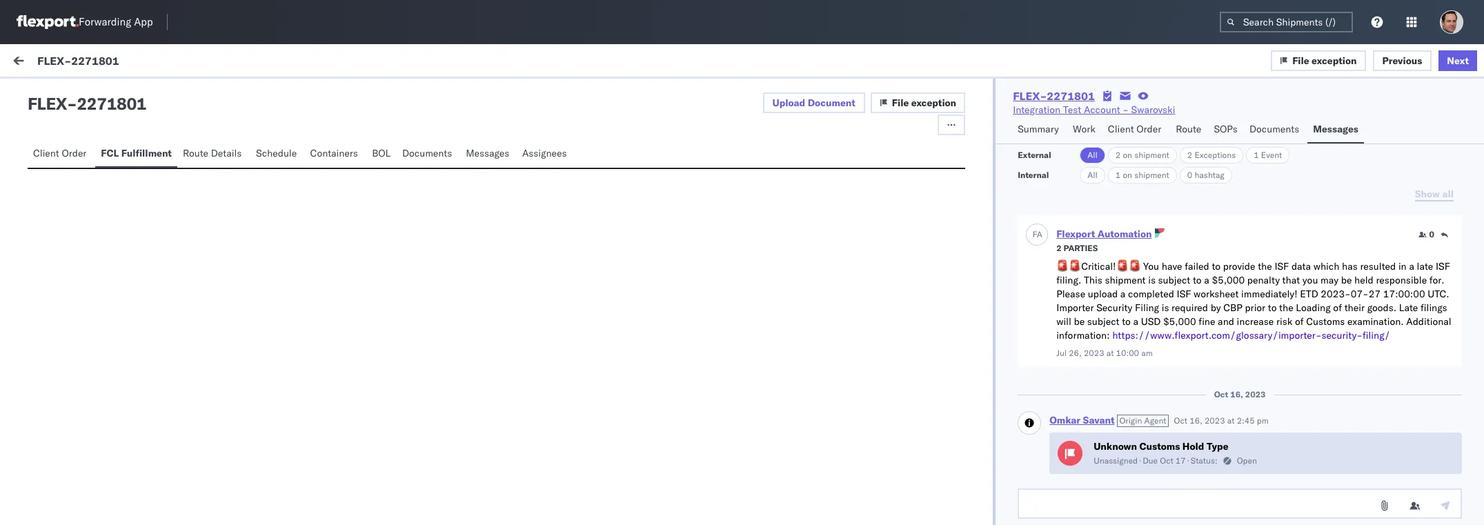 Task type: locate. For each thing, give the bounding box(es) containing it.
1 vertical spatial messages
[[466, 147, 510, 159]]

client order down the latent
[[33, 147, 87, 159]]

resize handle column header
[[478, 115, 494, 525], [802, 115, 818, 525], [1126, 115, 1142, 525], [1450, 115, 1466, 525]]

work
[[135, 57, 158, 69], [1073, 123, 1096, 135]]

2023 down information:
[[1084, 348, 1105, 358]]

may
[[1321, 274, 1339, 286]]

customs
[[1307, 315, 1346, 328], [1140, 440, 1181, 453]]

1 horizontal spatial client
[[1109, 123, 1135, 135]]

0 for 0
[[1430, 229, 1435, 240]]

immediately!
[[1242, 288, 1298, 300]]

swarovski
[[1132, 104, 1176, 116]]

flex-2271801 up (3)
[[37, 53, 119, 67]]

0 horizontal spatial work
[[135, 57, 158, 69]]

1 vertical spatial $5,000
[[1164, 315, 1197, 328]]

external (3) button
[[17, 81, 87, 108]]

0 left hashtag
[[1188, 170, 1193, 180]]

1 horizontal spatial 2023
[[1205, 416, 1226, 426]]

1 horizontal spatial internal
[[1018, 170, 1050, 180]]

0 horizontal spatial the
[[1259, 260, 1273, 273]]

of
[[1334, 302, 1343, 314], [1296, 315, 1304, 328]]

0 vertical spatial 1
[[1254, 150, 1260, 160]]

458574 up fine
[[1177, 301, 1213, 313]]

2
[[1116, 150, 1121, 160], [1188, 150, 1193, 160], [1057, 243, 1062, 253]]

2 vertical spatial shipment
[[1105, 274, 1146, 286]]

0 horizontal spatial order
[[62, 147, 87, 159]]

1 458574 from the top
[[1177, 301, 1213, 313]]

isf
[[1275, 260, 1290, 273], [1436, 260, 1451, 273], [1177, 288, 1192, 300]]

internal inside button
[[93, 88, 126, 100]]

1 horizontal spatial 26,
[[1069, 348, 1082, 358]]

loading
[[1297, 302, 1331, 314]]

1 vertical spatial 26,
[[1069, 348, 1082, 358]]

1 horizontal spatial at
[[1228, 416, 1235, 426]]

flex- up integration
[[1013, 89, 1047, 103]]

1 vertical spatial external
[[1018, 150, 1052, 160]]

1 horizontal spatial external
[[1018, 150, 1052, 160]]

at left 2:45
[[1228, 416, 1235, 426]]

type
[[1207, 440, 1229, 453]]

0 vertical spatial omkar
[[67, 151, 96, 163]]

1 vertical spatial all
[[1088, 170, 1098, 180]]

be up information:
[[1074, 315, 1085, 328]]

Search Shipments (/) text field
[[1220, 12, 1354, 32]]

0 horizontal spatial file
[[892, 97, 909, 109]]

messages
[[1314, 123, 1359, 135], [466, 147, 510, 159]]

$5,000 down required
[[1164, 315, 1197, 328]]

1 vertical spatial omkar
[[1050, 414, 1081, 427]]

isf up that on the right
[[1275, 260, 1290, 273]]

work inside button
[[1073, 123, 1096, 135]]

0 vertical spatial client
[[1109, 123, 1135, 135]]

import
[[103, 57, 132, 69]]

0 horizontal spatial of
[[1296, 315, 1304, 328]]

all for 1
[[1088, 170, 1098, 180]]

all
[[1088, 150, 1098, 160], [1088, 170, 1098, 180]]

0 horizontal spatial omkar
[[67, 151, 96, 163]]

work right import at the left of page
[[135, 57, 158, 69]]

a up security
[[1121, 288, 1126, 300]]

flex- 458574
[[1148, 301, 1213, 313], [1148, 390, 1213, 403], [1148, 480, 1213, 493]]

1 vertical spatial internal
[[1018, 170, 1050, 180]]

external for external
[[1018, 150, 1052, 160]]

flex- down completed
[[1148, 301, 1177, 313]]

458574 down status:
[[1177, 480, 1213, 493]]

0 vertical spatial route
[[1176, 123, 1202, 135]]

required
[[1172, 302, 1209, 314]]

fine
[[1199, 315, 1216, 328]]

by
[[1211, 302, 1222, 314]]

client order button up 2 on shipment
[[1103, 117, 1171, 144]]

1 vertical spatial 2023
[[1246, 389, 1266, 400]]

None text field
[[1018, 489, 1463, 519]]

client order for the leftmost client order button
[[33, 147, 87, 159]]

of down the "2023-"
[[1334, 302, 1343, 314]]

savant for omkar savant
[[99, 151, 128, 163]]

-
[[67, 93, 77, 114], [1123, 104, 1129, 116], [824, 162, 830, 174]]

subject down security
[[1088, 315, 1120, 328]]

2023-
[[1321, 288, 1351, 300]]

2 left parties
[[1057, 243, 1062, 253]]

1 vertical spatial exception
[[912, 97, 957, 109]]

penalty
[[1248, 274, 1280, 286]]

0 horizontal spatial documents
[[402, 147, 452, 159]]

additional
[[1407, 315, 1452, 328]]

omkar left origin in the bottom right of the page
[[1050, 414, 1081, 427]]

1 left event
[[1254, 150, 1260, 160]]

f
[[1033, 229, 1037, 239]]

2023 for oct 16, 2023 at 2:45 pm
[[1205, 416, 1226, 426]]

0 vertical spatial client order
[[1109, 123, 1162, 135]]

omkar
[[67, 151, 96, 163], [1050, 414, 1081, 427]]

external down the summary button
[[1018, 150, 1052, 160]]

internal down the summary button
[[1018, 170, 1050, 180]]

1 vertical spatial work
[[1180, 119, 1198, 130]]

0 horizontal spatial be
[[1074, 315, 1085, 328]]

16, for oct 16, 2023
[[1231, 389, 1244, 400]]

route up the "2 exceptions"
[[1176, 123, 1202, 135]]

1 horizontal spatial work
[[1073, 123, 1096, 135]]

the up penalty
[[1259, 260, 1273, 273]]

0 horizontal spatial client order
[[33, 147, 87, 159]]

1 horizontal spatial 0
[[1430, 229, 1435, 240]]

0 for 0 hashtag
[[1188, 170, 1193, 180]]

internal (0) button
[[87, 81, 155, 108]]

1 horizontal spatial the
[[1280, 302, 1294, 314]]

0 horizontal spatial messages
[[466, 147, 510, 159]]

1 vertical spatial 458574
[[1177, 390, 1213, 403]]

documents right bol button on the top left of the page
[[402, 147, 452, 159]]

0 horizontal spatial 0
[[1188, 170, 1193, 180]]

a
[[1410, 260, 1415, 273], [1205, 274, 1210, 286], [1121, 288, 1126, 300], [1134, 315, 1139, 328]]

0 up late
[[1430, 229, 1435, 240]]

0 horizontal spatial 16,
[[1190, 416, 1203, 426]]

0 vertical spatial customs
[[1307, 315, 1346, 328]]

customs down loading
[[1307, 315, 1346, 328]]

next
[[1448, 54, 1470, 67]]

to right failed
[[1212, 260, 1221, 273]]

0 horizontal spatial customs
[[1140, 440, 1181, 453]]

2 on from the top
[[1123, 170, 1133, 180]]

0 vertical spatial at
[[1107, 348, 1114, 358]]

work for my
[[40, 53, 75, 72]]

forwarding app
[[79, 16, 153, 29]]

to down immediately!
[[1269, 302, 1277, 314]]

upload document
[[773, 97, 856, 109]]

flex- down 2 on shipment
[[1148, 162, 1177, 174]]

shipment down 2 on shipment
[[1135, 170, 1170, 180]]

external up the latent
[[22, 88, 58, 100]]

work for related
[[1180, 119, 1198, 130]]

flex- 458574 up fine
[[1148, 301, 1213, 313]]

0 vertical spatial all
[[1088, 150, 1098, 160]]

in
[[1399, 260, 1407, 273]]

upload document button
[[763, 92, 865, 113]]

filing/
[[1363, 329, 1391, 342]]

order for the rightmost client order button
[[1137, 123, 1162, 135]]

external (3)
[[22, 88, 79, 100]]

client order button down the latent
[[28, 141, 95, 168]]

flex- 458574 down "17"
[[1148, 480, 1213, 493]]

route for route details
[[183, 147, 209, 159]]

2 vertical spatial 458574
[[1177, 480, 1213, 493]]

documents button right bol
[[397, 141, 461, 168]]

on down 2 on shipment
[[1123, 170, 1133, 180]]

isf up required
[[1177, 288, 1192, 300]]

oct for oct 26, 2023, 4:00 pm pdt
[[500, 162, 516, 174]]

order down swarovski
[[1137, 123, 1162, 135]]

26, inside 🚨🚨critical!🚨🚨 you have failed to provide the isf data which has resulted in a late isf filing. this shipment is subject to a $5,000 penalty that you may be held responsible for. please upload a completed isf worksheet immediately! etd 2023-07-27 17:00:00 utc. importer security filing is required by cbp prior to the loading of their goods. late filings will be subject to a usd $5,000 fine and increase risk of customs examination. additional information: https://www.flexport.com/glossary/importer-security-filing/ jul 26, 2023 at 10:00 am
[[1069, 348, 1082, 358]]

client down account
[[1109, 123, 1135, 135]]

1 horizontal spatial exception
[[1312, 54, 1357, 67]]

2 up 1 on shipment
[[1116, 150, 1121, 160]]

26, left 2023,
[[519, 162, 534, 174]]

route button
[[1171, 117, 1209, 144]]

flex-
[[37, 53, 71, 67], [1013, 89, 1047, 103], [1148, 162, 1177, 174], [1148, 224, 1177, 236], [1148, 301, 1177, 313], [1148, 390, 1177, 403], [1148, 480, 1177, 493]]

savant for omkar savant origin agent
[[1083, 414, 1115, 427]]

0 inside "0" button
[[1430, 229, 1435, 240]]

2 up flex- 1854269
[[1188, 150, 1193, 160]]

1 horizontal spatial documents
[[1250, 123, 1300, 135]]

2:45
[[1237, 416, 1255, 426]]

3 flex- 458574 from the top
[[1148, 480, 1213, 493]]

1 vertical spatial all button
[[1080, 167, 1106, 184]]

0 vertical spatial of
[[1334, 302, 1343, 314]]

- inside integration test account - swarovski link
[[1123, 104, 1129, 116]]

at left 10:00
[[1107, 348, 1114, 358]]

app
[[134, 16, 153, 29]]

2023 up type
[[1205, 416, 1226, 426]]

the
[[1259, 260, 1273, 273], [1280, 302, 1294, 314]]

prior
[[1246, 302, 1266, 314]]

documents up event
[[1250, 123, 1300, 135]]

documents
[[1250, 123, 1300, 135], [402, 147, 452, 159]]

integration
[[1013, 104, 1061, 116]]

is
[[1149, 274, 1156, 286], [1162, 302, 1170, 314]]

1 vertical spatial the
[[1280, 302, 1294, 314]]

latent messaging test.
[[41, 113, 141, 125]]

0 horizontal spatial at
[[1107, 348, 1114, 358]]

1 vertical spatial client order
[[33, 147, 87, 159]]

1 vertical spatial documents
[[402, 147, 452, 159]]

1 horizontal spatial flex-2271801
[[1013, 89, 1095, 103]]

isf up for.
[[1436, 260, 1451, 273]]

2 horizontal spatial -
[[1123, 104, 1129, 116]]

work down integration test account - swarovski link
[[1073, 123, 1096, 135]]

work right related
[[1180, 119, 1198, 130]]

0 horizontal spatial $5,000
[[1164, 315, 1197, 328]]

1 horizontal spatial messages
[[1314, 123, 1359, 135]]

flex- up have
[[1148, 224, 1177, 236]]

1 vertical spatial flex-2271801
[[1013, 89, 1095, 103]]

0 vertical spatial savant
[[99, 151, 128, 163]]

schedule button
[[251, 141, 305, 168]]

oct left "17"
[[1161, 456, 1174, 466]]

16, up hold
[[1190, 416, 1203, 426]]

458574 up oct 16, 2023 at 2:45 pm
[[1177, 390, 1213, 403]]

documents button up event
[[1245, 117, 1308, 144]]

omkar left the fcl
[[67, 151, 96, 163]]

2 all button from the top
[[1080, 167, 1106, 184]]

0 vertical spatial all button
[[1080, 147, 1106, 164]]

1 horizontal spatial file
[[1293, 54, 1310, 67]]

2 horizontal spatial isf
[[1436, 260, 1451, 273]]

shipment up 1 on shipment
[[1135, 150, 1170, 160]]

order left the fcl
[[62, 147, 87, 159]]

4:00
[[566, 162, 587, 174]]

0 horizontal spatial external
[[22, 88, 58, 100]]

2 horizontal spatial 2
[[1188, 150, 1193, 160]]

0 horizontal spatial route
[[183, 147, 209, 159]]

1 vertical spatial customs
[[1140, 440, 1181, 453]]

summary
[[1018, 123, 1059, 135]]

2023 for oct 16, 2023
[[1246, 389, 1266, 400]]

client order down swarovski
[[1109, 123, 1162, 135]]

0 vertical spatial 16,
[[1231, 389, 1244, 400]]

route details
[[183, 147, 242, 159]]

oct up oct 16, 2023 at 2:45 pm
[[1215, 389, 1229, 400]]

1 on from the top
[[1123, 150, 1133, 160]]

completed
[[1129, 288, 1175, 300]]

2 parties
[[1057, 243, 1098, 253]]

2023 inside 🚨🚨critical!🚨🚨 you have failed to provide the isf data which has resulted in a late isf filing. this shipment is subject to a $5,000 penalty that you may be held responsible for. please upload a completed isf worksheet immediately! etd 2023-07-27 17:00:00 utc. importer security filing is required by cbp prior to the loading of their goods. late filings will be subject to a usd $5,000 fine and increase risk of customs examination. additional information: https://www.flexport.com/glossary/importer-security-filing/ jul 26, 2023 at 10:00 am
[[1084, 348, 1105, 358]]

failed
[[1185, 260, 1210, 273]]

customs up due
[[1140, 440, 1181, 453]]

of right risk
[[1296, 315, 1304, 328]]

2023 up pm
[[1246, 389, 1266, 400]]

2 all from the top
[[1088, 170, 1098, 180]]

0
[[1188, 170, 1193, 180], [1430, 229, 1435, 240]]

fcl fulfillment
[[101, 147, 172, 159]]

0 horizontal spatial messages button
[[461, 141, 517, 168]]

0 vertical spatial work
[[135, 57, 158, 69]]

2 parties button
[[1057, 242, 1098, 254]]

flex-2271801 up integration
[[1013, 89, 1095, 103]]

1 all button from the top
[[1080, 147, 1106, 164]]

0 horizontal spatial exception
[[912, 97, 957, 109]]

work
[[40, 53, 75, 72], [1180, 119, 1198, 130]]

1 down 2 on shipment
[[1116, 170, 1121, 180]]

the up risk
[[1280, 302, 1294, 314]]

1 horizontal spatial omkar
[[1050, 414, 1081, 427]]

to
[[1212, 260, 1221, 273], [1193, 274, 1202, 286], [1269, 302, 1277, 314], [1123, 315, 1131, 328]]

0 horizontal spatial work
[[40, 53, 75, 72]]

flex
[[28, 93, 67, 114]]

3 resize handle column header from the left
[[1126, 115, 1142, 525]]

1 horizontal spatial is
[[1162, 302, 1170, 314]]

file right the document
[[892, 97, 909, 109]]

parties
[[1064, 243, 1098, 253]]

external
[[22, 88, 58, 100], [1018, 150, 1052, 160]]

automation
[[1098, 228, 1152, 240]]

0 button
[[1419, 229, 1435, 240]]

external inside external (3) button
[[22, 88, 58, 100]]

category
[[825, 119, 859, 130]]

subject down have
[[1159, 274, 1191, 286]]

omkar for omkar savant
[[67, 151, 96, 163]]

test.
[[121, 113, 141, 125]]

0 vertical spatial 458574
[[1177, 301, 1213, 313]]

1 horizontal spatial 2
[[1116, 150, 1121, 160]]

file down search shipments (/) text box
[[1293, 54, 1310, 67]]

1 horizontal spatial $5,000
[[1212, 274, 1245, 286]]

savant
[[99, 151, 128, 163], [1083, 414, 1115, 427]]

1 flex- 458574 from the top
[[1148, 301, 1213, 313]]

1 vertical spatial at
[[1228, 416, 1235, 426]]

oct left assignees button
[[500, 162, 516, 174]]

0 vertical spatial documents
[[1250, 123, 1300, 135]]

latent
[[41, 113, 69, 125]]

0 vertical spatial on
[[1123, 150, 1133, 160]]

at
[[1107, 348, 1114, 358], [1228, 416, 1235, 426]]

16, up 2:45
[[1231, 389, 1244, 400]]

forwarding app link
[[17, 15, 153, 29]]

be down "has"
[[1342, 274, 1353, 286]]

client down the latent
[[33, 147, 59, 159]]

next button
[[1439, 50, 1478, 71]]

2 flex- 458574 from the top
[[1148, 390, 1213, 403]]

you
[[1303, 274, 1319, 286]]

client order
[[1109, 123, 1162, 135], [33, 147, 87, 159]]

summary button
[[1013, 117, 1068, 144]]

1 vertical spatial 1
[[1116, 170, 1121, 180]]

is down the you
[[1149, 274, 1156, 286]]

1 for 1 on shipment
[[1116, 170, 1121, 180]]

1 horizontal spatial customs
[[1307, 315, 1346, 328]]

0 vertical spatial 0
[[1188, 170, 1193, 180]]

0 horizontal spatial 2023
[[1084, 348, 1105, 358]]

1 vertical spatial savant
[[1083, 414, 1115, 427]]

work inside button
[[135, 57, 158, 69]]

1
[[1254, 150, 1260, 160], [1116, 170, 1121, 180]]

2 vertical spatial 2023
[[1205, 416, 1226, 426]]

1 horizontal spatial work
[[1180, 119, 1198, 130]]

on up 1 on shipment
[[1123, 150, 1133, 160]]

exception
[[1312, 54, 1357, 67], [912, 97, 957, 109]]

0 vertical spatial 26,
[[519, 162, 534, 174]]

fulfillment
[[121, 147, 172, 159]]

$5,000 down provide
[[1212, 274, 1245, 286]]

previous
[[1383, 54, 1423, 67]]

route left details
[[183, 147, 209, 159]]

flex- 458574 up the 'agent'
[[1148, 390, 1213, 403]]

1 vertical spatial 16,
[[1190, 416, 1203, 426]]

1 all from the top
[[1088, 150, 1098, 160]]

flex-2271801 link
[[1013, 89, 1095, 103]]

oct right the 'agent'
[[1175, 416, 1188, 426]]

26, right jul
[[1069, 348, 1082, 358]]

flexport. image
[[17, 15, 79, 29]]

work up external (3)
[[40, 53, 75, 72]]

1 horizontal spatial 16,
[[1231, 389, 1244, 400]]

flexport
[[1057, 228, 1096, 240]]

shipment up upload
[[1105, 274, 1146, 286]]

oct for oct 16, 2023 at 2:45 pm
[[1175, 416, 1188, 426]]

shipment for 2 on shipment
[[1135, 150, 1170, 160]]

2023
[[1084, 348, 1105, 358], [1246, 389, 1266, 400], [1205, 416, 1226, 426]]

my
[[14, 53, 36, 72]]

1 horizontal spatial subject
[[1159, 274, 1191, 286]]

is right the filing at the bottom
[[1162, 302, 1170, 314]]

https://www.flexport.com/glossary/importer-security-filing/ link
[[1113, 329, 1391, 342]]

internal left '(0)'
[[93, 88, 126, 100]]

0 horizontal spatial internal
[[93, 88, 126, 100]]

will
[[1057, 315, 1072, 328]]



Task type: vqa. For each thing, say whether or not it's contained in the screenshot.
the topmost "Client"
yes



Task type: describe. For each thing, give the bounding box(es) containing it.
external for external (3)
[[22, 88, 58, 100]]

you
[[1144, 260, 1160, 273]]

hold
[[1183, 440, 1205, 453]]

2 458574 from the top
[[1177, 390, 1213, 403]]

(0)
[[129, 88, 147, 100]]

0 horizontal spatial subject
[[1088, 315, 1120, 328]]

1 for 1 event
[[1254, 150, 1260, 160]]

internal for internal
[[1018, 170, 1050, 180]]

filing.
[[1057, 274, 1082, 286]]

10:00
[[1117, 348, 1140, 358]]

2 inside button
[[1057, 243, 1062, 253]]

account
[[1084, 104, 1121, 116]]

3 458574 from the top
[[1177, 480, 1213, 493]]

containers
[[310, 147, 358, 159]]

messages for leftmost messages button
[[466, 147, 510, 159]]

a right the in
[[1410, 260, 1415, 273]]

cbp
[[1224, 302, 1243, 314]]

2 resize handle column header from the left
[[802, 115, 818, 525]]

0 horizontal spatial documents button
[[397, 141, 461, 168]]

1 horizontal spatial isf
[[1275, 260, 1290, 273]]

2 for exceptions
[[1188, 150, 1193, 160]]

messages for messages button to the right
[[1314, 123, 1359, 135]]

all button for 1
[[1080, 167, 1106, 184]]

0 hashtag
[[1188, 170, 1225, 180]]

open
[[1237, 456, 1258, 466]]

on for 2
[[1123, 150, 1133, 160]]

internal for internal (0)
[[93, 88, 126, 100]]

have
[[1162, 260, 1183, 273]]

2 exceptions
[[1188, 150, 1236, 160]]

related
[[1149, 119, 1178, 130]]

1 horizontal spatial client order button
[[1103, 117, 1171, 144]]

utc.
[[1428, 288, 1450, 300]]

1 vertical spatial client
[[33, 147, 59, 159]]

to down security
[[1123, 315, 1131, 328]]

has
[[1343, 260, 1358, 273]]

please
[[1057, 288, 1086, 300]]

usd
[[1141, 315, 1161, 328]]

a up worksheet
[[1205, 274, 1210, 286]]

improve
[[203, 175, 237, 187]]

1 on shipment
[[1116, 170, 1170, 180]]

item/shipment
[[1200, 119, 1257, 130]]

sops
[[1215, 123, 1238, 135]]

flexport automation button
[[1057, 228, 1152, 240]]

oct 26, 2023, 4:00 pm pdt
[[500, 162, 624, 174]]

0 vertical spatial subject
[[1159, 274, 1191, 286]]

0 vertical spatial the
[[1259, 260, 1273, 273]]

pm
[[589, 162, 604, 174]]

previous button
[[1373, 50, 1433, 71]]

a left usd
[[1134, 315, 1139, 328]]

filings
[[1421, 302, 1448, 314]]

this
[[1084, 274, 1103, 286]]

bol
[[372, 147, 391, 159]]

messaging
[[72, 113, 118, 125]]

16, for oct 16, 2023 at 2:45 pm
[[1190, 416, 1203, 426]]

jul
[[1057, 348, 1067, 358]]

1854269
[[1177, 162, 1219, 174]]

1 vertical spatial file
[[892, 97, 909, 109]]

1 horizontal spatial -
[[824, 162, 830, 174]]

at inside 🚨🚨critical!🚨🚨 you have failed to provide the isf data which has resulted in a late isf filing. this shipment is subject to a $5,000 penalty that you may be held responsible for. please upload a completed isf worksheet immediately! etd 2023-07-27 17:00:00 utc. importer security filing is required by cbp prior to the loading of their goods. late filings will be subject to a usd $5,000 fine and increase risk of customs examination. additional information: https://www.flexport.com/glossary/importer-security-filing/ jul 26, 2023 at 10:00 am
[[1107, 348, 1114, 358]]

flex - 2271801
[[28, 93, 147, 114]]

1 vertical spatial of
[[1296, 315, 1304, 328]]

examination.
[[1348, 315, 1405, 328]]

on for 1
[[1123, 170, 1133, 180]]

1 horizontal spatial documents button
[[1245, 117, 1308, 144]]

17:00:00
[[1384, 288, 1426, 300]]

https://www.flexport.com/glossary/importer-
[[1113, 329, 1322, 342]]

upload
[[1088, 288, 1118, 300]]

0 horizontal spatial isf
[[1177, 288, 1192, 300]]

sops button
[[1209, 117, 1245, 144]]

goods.
[[1368, 302, 1397, 314]]

for.
[[1430, 274, 1445, 286]]

0 vertical spatial $5,000
[[1212, 274, 1245, 286]]

omkar for omkar savant origin agent
[[1050, 414, 1081, 427]]

late
[[1400, 302, 1419, 314]]

4 resize handle column header from the left
[[1450, 115, 1466, 525]]

client order for the rightmost client order button
[[1109, 123, 1162, 135]]

a
[[1037, 229, 1043, 239]]

filing
[[1136, 302, 1160, 314]]

containers button
[[305, 141, 367, 168]]

flexport automation
[[1057, 228, 1152, 240]]

oct 16, 2023
[[1215, 389, 1266, 400]]

0 horizontal spatial -
[[67, 93, 77, 114]]

oct for oct 16, 2023
[[1215, 389, 1229, 400]]

0 horizontal spatial 26,
[[519, 162, 534, 174]]

late
[[1418, 260, 1434, 273]]

import work
[[103, 57, 158, 69]]

1 event
[[1254, 150, 1283, 160]]

and
[[1218, 315, 1235, 328]]

1 horizontal spatial of
[[1334, 302, 1343, 314]]

upload
[[773, 97, 806, 109]]

security-
[[1322, 329, 1363, 342]]

data
[[1292, 260, 1312, 273]]

17
[[1176, 456, 1186, 466]]

their
[[1345, 302, 1365, 314]]

to down failed
[[1193, 274, 1202, 286]]

shipment for 1 on shipment
[[1135, 170, 1170, 180]]

flex- up the 'agent'
[[1148, 390, 1177, 403]]

2023,
[[536, 162, 563, 174]]

unknown
[[1094, 440, 1138, 453]]

2 on shipment
[[1116, 150, 1170, 160]]

0 vertical spatial file
[[1293, 54, 1310, 67]]

test
[[1064, 104, 1082, 116]]

order for the leftmost client order button
[[62, 147, 87, 159]]

shipment inside 🚨🚨critical!🚨🚨 you have failed to provide the isf data which has resulted in a late isf filing. this shipment is subject to a $5,000 penalty that you may be held responsible for. please upload a completed isf worksheet immediately! etd 2023-07-27 17:00:00 utc. importer security filing is required by cbp prior to the loading of their goods. late filings will be subject to a usd $5,000 fine and increase risk of customs examination. additional information: https://www.flexport.com/glossary/importer-security-filing/ jul 26, 2023 at 10:00 am
[[1105, 274, 1146, 286]]

route for route
[[1176, 123, 1202, 135]]

1 resize handle column header from the left
[[478, 115, 494, 525]]

0 vertical spatial file exception
[[1293, 54, 1357, 67]]

customs inside 🚨🚨critical!🚨🚨 you have failed to provide the isf data which has resulted in a late isf filing. this shipment is subject to a $5,000 penalty that you may be held responsible for. please upload a completed isf worksheet immediately! etd 2023-07-27 17:00:00 utc. importer security filing is required by cbp prior to the loading of their goods. late filings will be subject to a usd $5,000 fine and increase risk of customs examination. additional information: https://www.flexport.com/glossary/importer-security-filing/ jul 26, 2023 at 10:00 am
[[1307, 315, 1346, 328]]

import work button
[[98, 44, 163, 81]]

0 vertical spatial exception
[[1312, 54, 1357, 67]]

(3)
[[61, 88, 79, 100]]

2 for on shipment
[[1116, 150, 1121, 160]]

flex- right my
[[37, 53, 71, 67]]

due
[[1143, 456, 1158, 466]]

0 horizontal spatial client order button
[[28, 141, 95, 168]]

unassigned due oct 17
[[1094, 456, 1186, 466]]

0 horizontal spatial is
[[1149, 274, 1156, 286]]

details
[[211, 147, 242, 159]]

provide
[[1224, 260, 1256, 273]]

related work item/shipment
[[1149, 119, 1257, 130]]

all button for 2
[[1080, 147, 1106, 164]]

0 vertical spatial flex-2271801
[[37, 53, 119, 67]]

omkar savant button
[[1050, 414, 1115, 427]]

route details button
[[177, 141, 251, 168]]

worksheet
[[1194, 288, 1239, 300]]

flex- down due
[[1148, 480, 1177, 493]]

flex- 1854269
[[1148, 162, 1219, 174]]

agent
[[1145, 416, 1167, 426]]

27
[[1369, 288, 1381, 300]]

07-
[[1351, 288, 1369, 300]]

all for 2
[[1088, 150, 1098, 160]]

1 vertical spatial file exception
[[892, 97, 957, 109]]

pm
[[1258, 416, 1269, 426]]

0 vertical spatial be
[[1342, 274, 1353, 286]]

unknown customs hold type
[[1094, 440, 1229, 453]]

responsible
[[1377, 274, 1428, 286]]

omkar savant
[[67, 151, 128, 163]]

flex- inside button
[[1148, 224, 1177, 236]]

1 horizontal spatial messages button
[[1308, 117, 1365, 144]]



